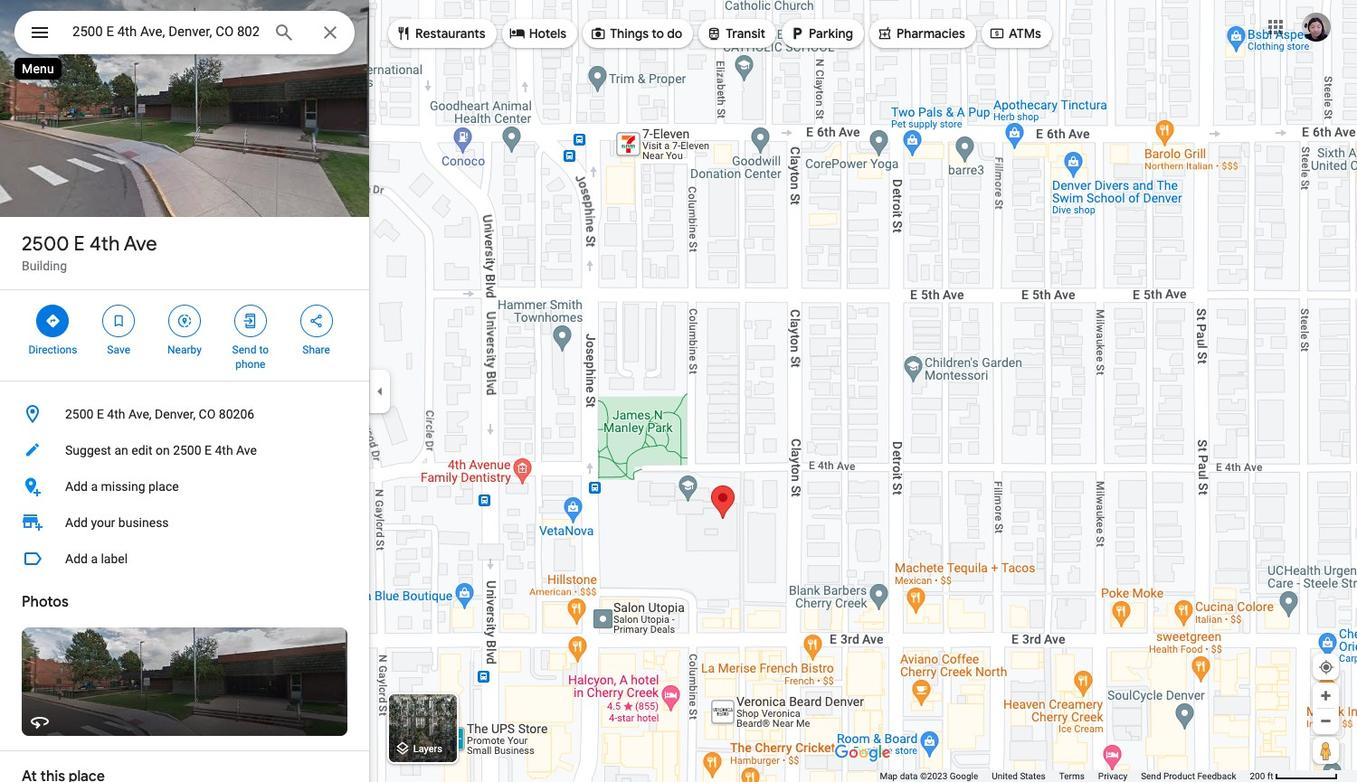 Task type: vqa. For each thing, say whether or not it's contained in the screenshot.


Task type: locate. For each thing, give the bounding box(es) containing it.
2500 for ave
[[22, 232, 69, 257]]

1 horizontal spatial ave
[[236, 443, 257, 458]]

add
[[65, 479, 88, 494], [65, 516, 88, 530], [65, 552, 88, 566]]

collapse side panel image
[[370, 381, 390, 401]]


[[242, 311, 259, 331]]

google
[[950, 772, 978, 782]]


[[789, 24, 805, 43]]

photos
[[22, 593, 69, 612]]

1 vertical spatial a
[[91, 552, 98, 566]]

2500
[[22, 232, 69, 257], [65, 407, 94, 422], [173, 443, 201, 458]]

2500 for ave,
[[65, 407, 94, 422]]

transit
[[726, 25, 765, 42]]

0 vertical spatial 4th
[[89, 232, 120, 257]]


[[877, 24, 893, 43]]

1 vertical spatial 2500
[[65, 407, 94, 422]]

directions
[[28, 344, 77, 356]]

2 vertical spatial 2500
[[173, 443, 201, 458]]

hotels
[[529, 25, 566, 42]]

data
[[900, 772, 918, 782]]

0 horizontal spatial send
[[232, 344, 256, 356]]

to up phone
[[259, 344, 269, 356]]

to
[[652, 25, 664, 42], [259, 344, 269, 356]]

add left label on the bottom of the page
[[65, 552, 88, 566]]

ave inside 2500 e 4th ave building
[[124, 232, 157, 257]]

2 a from the top
[[91, 552, 98, 566]]

0 horizontal spatial ave
[[124, 232, 157, 257]]

united
[[992, 772, 1018, 782]]

a left missing
[[91, 479, 98, 494]]

a for label
[[91, 552, 98, 566]]

send up phone
[[232, 344, 256, 356]]

0 vertical spatial add
[[65, 479, 88, 494]]

2500 up the building
[[22, 232, 69, 257]]

to left do
[[652, 25, 664, 42]]

restaurants
[[415, 25, 486, 42]]

 button
[[14, 11, 65, 58]]

terms
[[1059, 772, 1085, 782]]


[[45, 311, 61, 331]]


[[176, 311, 193, 331]]

1 vertical spatial e
[[97, 407, 104, 422]]

send for send to phone
[[232, 344, 256, 356]]

feedback
[[1197, 772, 1236, 782]]

4th inside 2500 e 4th ave, denver, co 80206 button
[[107, 407, 125, 422]]

send product feedback button
[[1141, 771, 1236, 783]]

ave,
[[128, 407, 152, 422]]

2500 E 4th Ave, Denver, CO 80206 field
[[14, 11, 355, 54]]

0 vertical spatial to
[[652, 25, 664, 42]]

suggest an edit on 2500 e 4th ave
[[65, 443, 257, 458]]

zoom in image
[[1319, 689, 1333, 703]]

4th
[[89, 232, 120, 257], [107, 407, 125, 422], [215, 443, 233, 458]]

2 add from the top
[[65, 516, 88, 530]]

2 horizontal spatial e
[[205, 443, 212, 458]]

e for ave,
[[97, 407, 104, 422]]

2500 up suggest
[[65, 407, 94, 422]]

co
[[199, 407, 216, 422]]

0 horizontal spatial to
[[259, 344, 269, 356]]

ave up 
[[124, 232, 157, 257]]

send product feedback
[[1141, 772, 1236, 782]]

e inside button
[[205, 443, 212, 458]]

4th up 
[[89, 232, 120, 257]]

None field
[[72, 21, 259, 43]]

save
[[107, 344, 130, 356]]

add left your
[[65, 516, 88, 530]]

terms button
[[1059, 771, 1085, 783]]

1 horizontal spatial send
[[1141, 772, 1161, 782]]

 atms
[[989, 24, 1041, 43]]

send inside send to phone
[[232, 344, 256, 356]]

2 vertical spatial 4th
[[215, 443, 233, 458]]

2 vertical spatial e
[[205, 443, 212, 458]]

2 vertical spatial add
[[65, 552, 88, 566]]

4th left 'ave,'
[[107, 407, 125, 422]]

do
[[667, 25, 682, 42]]

footer
[[880, 771, 1250, 783]]

send
[[232, 344, 256, 356], [1141, 772, 1161, 782]]

1 add from the top
[[65, 479, 88, 494]]

0 vertical spatial a
[[91, 479, 98, 494]]

a
[[91, 479, 98, 494], [91, 552, 98, 566]]

send left 'product'
[[1141, 772, 1161, 782]]

4th for ave
[[89, 232, 120, 257]]

ave down 80206
[[236, 443, 257, 458]]

2500 inside 2500 e 4th ave building
[[22, 232, 69, 257]]

your
[[91, 516, 115, 530]]

4th down 80206
[[215, 443, 233, 458]]


[[706, 24, 722, 43]]

add for add a label
[[65, 552, 88, 566]]

0 horizontal spatial e
[[74, 232, 85, 257]]

1 a from the top
[[91, 479, 98, 494]]

e
[[74, 232, 85, 257], [97, 407, 104, 422], [205, 443, 212, 458]]

0 vertical spatial 2500
[[22, 232, 69, 257]]


[[590, 24, 606, 43]]

0 vertical spatial send
[[232, 344, 256, 356]]

0 vertical spatial ave
[[124, 232, 157, 257]]

1 vertical spatial 4th
[[107, 407, 125, 422]]

3 add from the top
[[65, 552, 88, 566]]

0 vertical spatial e
[[74, 232, 85, 257]]

4th inside 2500 e 4th ave building
[[89, 232, 120, 257]]

add for add a missing place
[[65, 479, 88, 494]]


[[509, 24, 525, 43]]

footer inside google maps element
[[880, 771, 1250, 783]]

1 vertical spatial ave
[[236, 443, 257, 458]]

200
[[1250, 772, 1265, 782]]

add your business
[[65, 516, 169, 530]]

2500 e 4th ave, denver, co 80206
[[65, 407, 254, 422]]

1 horizontal spatial to
[[652, 25, 664, 42]]

ave
[[124, 232, 157, 257], [236, 443, 257, 458]]

on
[[156, 443, 170, 458]]

footer containing map data ©2023 google
[[880, 771, 1250, 783]]

1 vertical spatial add
[[65, 516, 88, 530]]

1 vertical spatial send
[[1141, 772, 1161, 782]]

add down suggest
[[65, 479, 88, 494]]

1 vertical spatial to
[[259, 344, 269, 356]]

add your business link
[[0, 505, 369, 541]]

1 horizontal spatial e
[[97, 407, 104, 422]]

a left label on the bottom of the page
[[91, 552, 98, 566]]

map
[[880, 772, 898, 782]]


[[29, 20, 51, 45]]

2500 inside button
[[65, 407, 94, 422]]

map data ©2023 google
[[880, 772, 978, 782]]

send inside button
[[1141, 772, 1161, 782]]

2500 right on
[[173, 443, 201, 458]]

nearby
[[167, 344, 202, 356]]

 pharmacies
[[877, 24, 965, 43]]

e inside button
[[97, 407, 104, 422]]

e inside 2500 e 4th ave building
[[74, 232, 85, 257]]


[[308, 311, 324, 331]]

show street view coverage image
[[1313, 737, 1339, 764]]

building
[[22, 259, 67, 273]]



Task type: describe. For each thing, give the bounding box(es) containing it.
label
[[101, 552, 128, 566]]

ave inside suggest an edit on 2500 e 4th ave button
[[236, 443, 257, 458]]

4th for ave,
[[107, 407, 125, 422]]

privacy
[[1098, 772, 1127, 782]]

business
[[118, 516, 169, 530]]

product
[[1163, 772, 1195, 782]]

phone
[[235, 358, 265, 371]]

2500 e 4th ave main content
[[0, 0, 369, 783]]

©2023
[[920, 772, 947, 782]]

80206
[[219, 407, 254, 422]]

layers
[[413, 744, 442, 756]]

 parking
[[789, 24, 853, 43]]

none field inside '2500 e 4th ave, denver, co 80206' field
[[72, 21, 259, 43]]


[[989, 24, 1005, 43]]

add a label
[[65, 552, 128, 566]]

states
[[1020, 772, 1046, 782]]

add a missing place button
[[0, 469, 369, 505]]

place
[[148, 479, 179, 494]]

zoom out image
[[1319, 715, 1333, 728]]

suggest an edit on 2500 e 4th ave button
[[0, 432, 369, 469]]

things
[[610, 25, 649, 42]]

send for send product feedback
[[1141, 772, 1161, 782]]

 restaurants
[[395, 24, 486, 43]]

an
[[114, 443, 128, 458]]

pharmacies
[[897, 25, 965, 42]]

privacy button
[[1098, 771, 1127, 783]]

add a label button
[[0, 541, 369, 577]]

edit
[[131, 443, 152, 458]]

united states button
[[992, 771, 1046, 783]]

google maps element
[[0, 0, 1357, 783]]

 things to do
[[590, 24, 682, 43]]


[[111, 311, 127, 331]]

google account: michele murakami  
(michele.murakami@adept.ai) image
[[1302, 12, 1331, 41]]

2500 inside button
[[173, 443, 201, 458]]

add a missing place
[[65, 479, 179, 494]]


[[395, 24, 412, 43]]

2500 e 4th ave, denver, co 80206 button
[[0, 396, 369, 432]]

a for missing
[[91, 479, 98, 494]]

parking
[[809, 25, 853, 42]]

 search field
[[14, 11, 355, 58]]

united states
[[992, 772, 1046, 782]]

suggest
[[65, 443, 111, 458]]

2500 e 4th ave building
[[22, 232, 157, 273]]

 transit
[[706, 24, 765, 43]]

missing
[[101, 479, 145, 494]]

200 ft
[[1250, 772, 1273, 782]]

actions for 2500 e 4th ave region
[[0, 290, 369, 381]]

to inside send to phone
[[259, 344, 269, 356]]

200 ft button
[[1250, 772, 1338, 782]]

show your location image
[[1318, 660, 1334, 676]]

ft
[[1267, 772, 1273, 782]]

share
[[302, 344, 330, 356]]

to inside  things to do
[[652, 25, 664, 42]]

add for add your business
[[65, 516, 88, 530]]

4th inside suggest an edit on 2500 e 4th ave button
[[215, 443, 233, 458]]

 hotels
[[509, 24, 566, 43]]

atms
[[1009, 25, 1041, 42]]

e for ave
[[74, 232, 85, 257]]

denver,
[[155, 407, 196, 422]]

send to phone
[[232, 344, 269, 371]]



